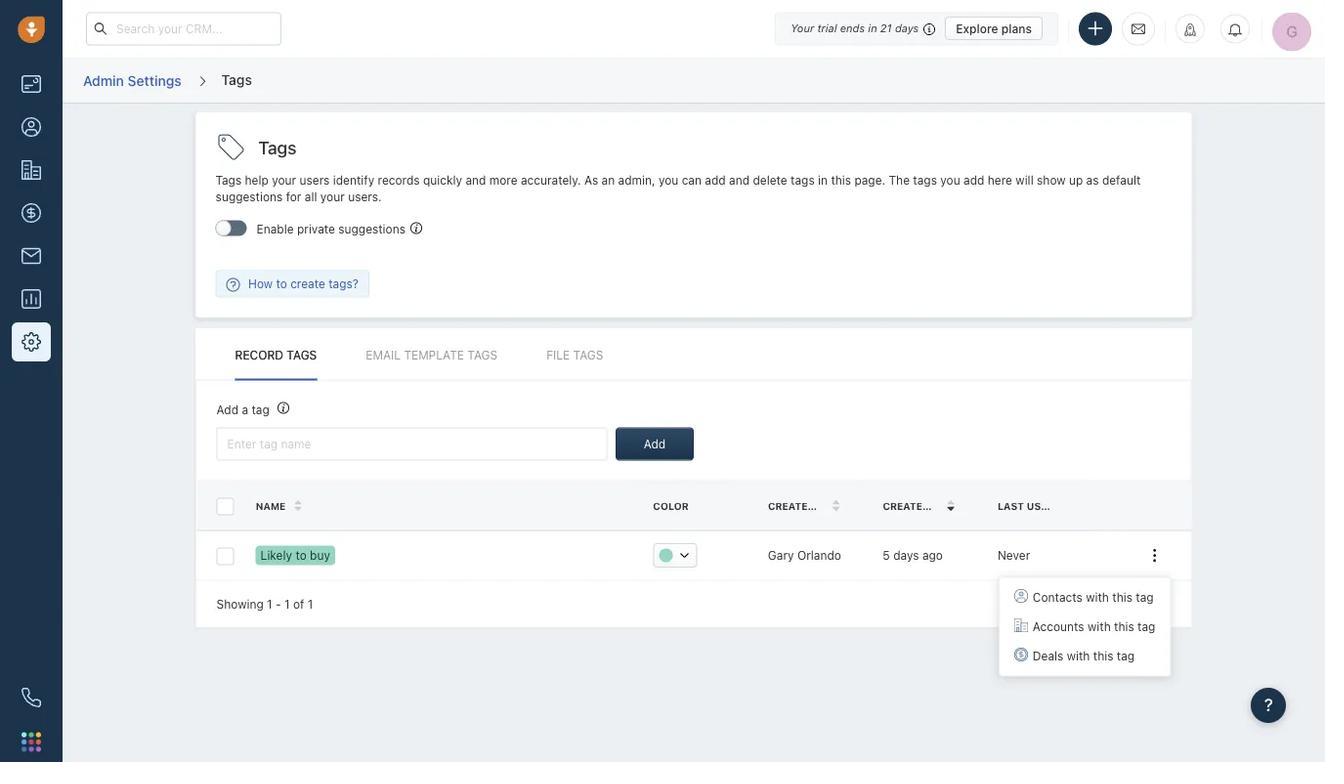 Task type: vqa. For each thing, say whether or not it's contained in the screenshot.
1st you from right
yes



Task type: describe. For each thing, give the bounding box(es) containing it.
2 you from the left
[[941, 174, 961, 187]]

at
[[933, 501, 946, 512]]

by
[[818, 501, 832, 512]]

accounts with this tag
[[1033, 620, 1156, 634]]

gary
[[768, 549, 794, 563]]

1 1 from the left
[[267, 597, 272, 611]]

1 vertical spatial your
[[320, 190, 345, 204]]

tags inside tags help your users identify records quickly and more accurately. as an admin, you can add and delete tags in this page. the tags you add here will show up as default suggestions for all your users.
[[216, 174, 242, 187]]

accounts with this tag link
[[1014, 619, 1156, 635]]

1 you from the left
[[659, 174, 679, 187]]

of
[[293, 597, 304, 611]]

users
[[300, 174, 330, 187]]

5
[[883, 549, 890, 563]]

this for deals with this tag
[[1094, 650, 1114, 663]]

with for deals
[[1067, 650, 1090, 663]]

deals with this tag link
[[1014, 648, 1135, 665]]

identify
[[333, 174, 375, 187]]

contacts
[[1033, 591, 1083, 605]]

with for contacts
[[1086, 591, 1109, 605]]

enable private suggestions
[[257, 222, 406, 235]]

Enter tag name text field
[[217, 428, 608, 461]]

add button
[[616, 428, 694, 461]]

likely to buy
[[261, 549, 330, 563]]

the
[[889, 174, 910, 187]]

explore plans
[[956, 22, 1032, 35]]

admin settings link
[[82, 65, 182, 96]]

accurately.
[[521, 174, 581, 187]]

more
[[490, 174, 518, 187]]

tag right a
[[252, 403, 270, 416]]

freshworks switcher image
[[22, 732, 41, 752]]

tags right template
[[468, 348, 498, 361]]

last used
[[998, 500, 1055, 512]]

1 vertical spatial days
[[894, 549, 919, 563]]

add for add a tag
[[217, 403, 239, 416]]

-
[[276, 597, 281, 611]]

settings
[[128, 72, 181, 88]]

last
[[998, 500, 1024, 512]]

your
[[791, 22, 814, 35]]

showing 1 - 1 of 1
[[217, 597, 313, 611]]

help
[[245, 174, 269, 187]]

quickly
[[423, 174, 462, 187]]

email template tags link
[[366, 329, 498, 381]]

users.
[[348, 190, 382, 204]]

tag for deals with this tag
[[1117, 650, 1135, 663]]

1 tags from the left
[[791, 174, 815, 187]]

admin
[[83, 72, 124, 88]]

plans
[[1002, 22, 1032, 35]]

showing
[[217, 597, 264, 611]]

5 days ago
[[883, 549, 943, 563]]

never
[[998, 549, 1030, 563]]

email
[[366, 348, 401, 361]]

how
[[248, 277, 273, 291]]

create
[[290, 277, 325, 291]]

record
[[235, 348, 283, 361]]

delete
[[753, 174, 788, 187]]

admin,
[[618, 174, 655, 187]]

created for created by
[[768, 501, 815, 512]]

1 add from the left
[[705, 174, 726, 187]]

explore
[[956, 22, 999, 35]]

enable
[[257, 222, 294, 235]]

will
[[1016, 174, 1034, 187]]

2 1 from the left
[[285, 597, 290, 611]]

2 and from the left
[[729, 174, 750, 187]]

explore plans link
[[945, 17, 1043, 40]]

contacts with this tag
[[1033, 591, 1154, 605]]

tags help your users identify records quickly and more accurately. as an admin, you can add and delete tags in this page. the tags you add here will show up as default suggestions for all your users.
[[216, 174, 1141, 204]]

2 add from the left
[[964, 174, 985, 187]]

0 vertical spatial days
[[895, 22, 919, 35]]

here
[[988, 174, 1013, 187]]



Task type: locate. For each thing, give the bounding box(es) containing it.
accounts
[[1033, 620, 1085, 634]]

to for buy
[[296, 549, 307, 563]]

tag down 'accounts with this tag'
[[1117, 650, 1135, 663]]

a
[[242, 403, 248, 416]]

1 left the '-'
[[267, 597, 272, 611]]

show
[[1037, 174, 1066, 187]]

gary orlando
[[768, 549, 842, 563]]

0 horizontal spatial suggestions
[[216, 190, 283, 204]]

0 horizontal spatial add
[[705, 174, 726, 187]]

template
[[404, 348, 464, 361]]

in inside tags help your users identify records quickly and more accurately. as an admin, you can add and delete tags in this page. the tags you add here will show up as default suggestions for all your users.
[[818, 174, 828, 187]]

add left here
[[964, 174, 985, 187]]

suggestions inside tags help your users identify records quickly and more accurately. as an admin, you can add and delete tags in this page. the tags you add here will show up as default suggestions for all your users.
[[216, 190, 283, 204]]

this for contacts with this tag
[[1113, 591, 1133, 605]]

record tags link
[[235, 329, 317, 381]]

suggestions down help
[[216, 190, 283, 204]]

0 horizontal spatial created
[[768, 501, 815, 512]]

tag for accounts with this tag
[[1138, 620, 1156, 634]]

your trial ends in 21 days
[[791, 22, 919, 35]]

to inside 'link'
[[276, 277, 287, 291]]

2 vertical spatial with
[[1067, 650, 1090, 663]]

add up color
[[644, 437, 666, 451]]

1
[[267, 597, 272, 611], [285, 597, 290, 611], [308, 597, 313, 611]]

1 horizontal spatial your
[[320, 190, 345, 204]]

email template tags
[[366, 348, 498, 361]]

file tags link
[[547, 329, 604, 381]]

1 horizontal spatial 1
[[285, 597, 290, 611]]

in left 21
[[868, 22, 877, 35]]

this for accounts with this tag
[[1114, 620, 1135, 634]]

0 vertical spatial your
[[272, 174, 296, 187]]

add
[[217, 403, 239, 416], [644, 437, 666, 451]]

for
[[286, 190, 301, 204]]

tags right the delete on the right of the page
[[791, 174, 815, 187]]

tag down contacts with this tag
[[1138, 620, 1156, 634]]

0 horizontal spatial and
[[466, 174, 486, 187]]

you
[[659, 174, 679, 187], [941, 174, 961, 187]]

phone image
[[22, 688, 41, 708]]

1 vertical spatial add
[[644, 437, 666, 451]]

with down contacts with this tag
[[1088, 620, 1111, 634]]

name
[[256, 501, 286, 512]]

tags left help
[[216, 174, 242, 187]]

up
[[1069, 174, 1083, 187]]

you left can
[[659, 174, 679, 187]]

all
[[305, 190, 317, 204]]

tags?
[[329, 277, 359, 291]]

with down accounts with this tag link
[[1067, 650, 1090, 663]]

add for add
[[644, 437, 666, 451]]

1 horizontal spatial in
[[868, 22, 877, 35]]

tags right record
[[287, 348, 317, 361]]

tags down search your crm... text box
[[222, 71, 252, 87]]

this
[[831, 174, 851, 187], [1113, 591, 1133, 605], [1114, 620, 1135, 634], [1094, 650, 1114, 663]]

to
[[276, 277, 287, 291], [296, 549, 307, 563]]

as
[[584, 174, 598, 187]]

suggestions
[[216, 190, 283, 204], [338, 222, 406, 235]]

tag
[[252, 403, 270, 416], [1136, 591, 1154, 605], [1138, 620, 1156, 634], [1117, 650, 1135, 663]]

this left page.
[[831, 174, 851, 187]]

deals
[[1033, 650, 1064, 663]]

add inside button
[[644, 437, 666, 451]]

admin settings
[[83, 72, 181, 88]]

0 horizontal spatial your
[[272, 174, 296, 187]]

0 vertical spatial with
[[1086, 591, 1109, 605]]

when users add a tag, the crm will only suggest tags the user has created, plus default tags image
[[410, 222, 422, 234]]

created
[[768, 501, 815, 512], [883, 501, 930, 512]]

default
[[1103, 174, 1141, 187]]

private
[[297, 222, 335, 235]]

days
[[895, 22, 919, 35], [894, 549, 919, 563]]

to for create
[[276, 277, 287, 291]]

an
[[602, 174, 615, 187]]

1 vertical spatial to
[[296, 549, 307, 563]]

how to create tags? link
[[217, 275, 368, 292]]

phone element
[[12, 678, 51, 717]]

1 horizontal spatial and
[[729, 174, 750, 187]]

Search your CRM... text field
[[86, 12, 282, 45]]

3 1 from the left
[[308, 597, 313, 611]]

1 vertical spatial with
[[1088, 620, 1111, 634]]

used
[[1027, 500, 1055, 512]]

your
[[272, 174, 296, 187], [320, 190, 345, 204]]

1 and from the left
[[466, 174, 486, 187]]

tags right file
[[573, 348, 604, 361]]

and left the delete on the right of the page
[[729, 174, 750, 187]]

with up 'accounts with this tag'
[[1086, 591, 1109, 605]]

1 horizontal spatial add
[[964, 174, 985, 187]]

your right all
[[320, 190, 345, 204]]

deals with this tag
[[1033, 650, 1135, 663]]

days right 21
[[895, 22, 919, 35]]

and
[[466, 174, 486, 187], [729, 174, 750, 187]]

with
[[1086, 591, 1109, 605], [1088, 620, 1111, 634], [1067, 650, 1090, 663]]

likely
[[261, 549, 292, 563]]

1 vertical spatial in
[[818, 174, 828, 187]]

contacts with this tag link
[[1014, 589, 1154, 606]]

tags
[[222, 71, 252, 87], [259, 137, 297, 158], [216, 174, 242, 187], [287, 348, 317, 361], [468, 348, 498, 361], [573, 348, 604, 361]]

0 horizontal spatial in
[[818, 174, 828, 187]]

record tags
[[235, 348, 317, 361]]

0 vertical spatial suggestions
[[216, 190, 283, 204]]

ago
[[923, 549, 943, 563]]

orlando
[[798, 549, 842, 563]]

1 horizontal spatial created
[[883, 501, 930, 512]]

and left more
[[466, 174, 486, 187]]

your up for
[[272, 174, 296, 187]]

days right 5
[[894, 549, 919, 563]]

trial
[[818, 22, 837, 35]]

this inside tags help your users identify records quickly and more accurately. as an admin, you can add and delete tags in this page. the tags you add here will show up as default suggestions for all your users.
[[831, 174, 851, 187]]

1 right the '-'
[[285, 597, 290, 611]]

1 horizontal spatial tags
[[913, 174, 937, 187]]

in
[[868, 22, 877, 35], [818, 174, 828, 187]]

0 vertical spatial to
[[276, 277, 287, 291]]

in left page.
[[818, 174, 828, 187]]

add left a
[[217, 403, 239, 416]]

1 horizontal spatial to
[[296, 549, 307, 563]]

tag for contacts with this tag
[[1136, 591, 1154, 605]]

1 horizontal spatial you
[[941, 174, 961, 187]]

to left buy
[[296, 549, 307, 563]]

buy
[[310, 549, 330, 563]]

file
[[547, 348, 570, 361]]

created by
[[768, 501, 832, 512]]

1 vertical spatial suggestions
[[338, 222, 406, 235]]

send email image
[[1132, 21, 1146, 37]]

0 horizontal spatial 1
[[267, 597, 272, 611]]

1 horizontal spatial suggestions
[[338, 222, 406, 235]]

suggestions down users.
[[338, 222, 406, 235]]

2 tags from the left
[[913, 174, 937, 187]]

21
[[881, 22, 892, 35]]

1 right of
[[308, 597, 313, 611]]

2 horizontal spatial 1
[[308, 597, 313, 611]]

color
[[653, 500, 689, 512]]

tags right the
[[913, 174, 937, 187]]

with for accounts
[[1088, 620, 1111, 634]]

to right how
[[276, 277, 287, 291]]

tag up 'accounts with this tag'
[[1136, 591, 1154, 605]]

1 horizontal spatial add
[[644, 437, 666, 451]]

0 horizontal spatial you
[[659, 174, 679, 187]]

as
[[1087, 174, 1099, 187]]

0 horizontal spatial to
[[276, 277, 287, 291]]

can
[[682, 174, 702, 187]]

add a tag
[[217, 403, 270, 416]]

file tags
[[547, 348, 604, 361]]

page.
[[855, 174, 886, 187]]

this up 'accounts with this tag'
[[1113, 591, 1133, 605]]

created for created at
[[883, 501, 930, 512]]

how to create tags?
[[248, 277, 359, 291]]

tags
[[791, 174, 815, 187], [913, 174, 937, 187]]

0 horizontal spatial tags
[[791, 174, 815, 187]]

created left by
[[768, 501, 815, 512]]

tags up help
[[259, 137, 297, 158]]

0 vertical spatial add
[[217, 403, 239, 416]]

2 created from the left
[[883, 501, 930, 512]]

1 created from the left
[[768, 501, 815, 512]]

0 horizontal spatial add
[[217, 403, 239, 416]]

created left at on the bottom of page
[[883, 501, 930, 512]]

created at
[[883, 501, 946, 512]]

this down 'accounts with this tag'
[[1094, 650, 1114, 663]]

this down contacts with this tag
[[1114, 620, 1135, 634]]

records
[[378, 174, 420, 187]]

ends
[[840, 22, 865, 35]]

you left here
[[941, 174, 961, 187]]

0 vertical spatial in
[[868, 22, 877, 35]]

add right can
[[705, 174, 726, 187]]



